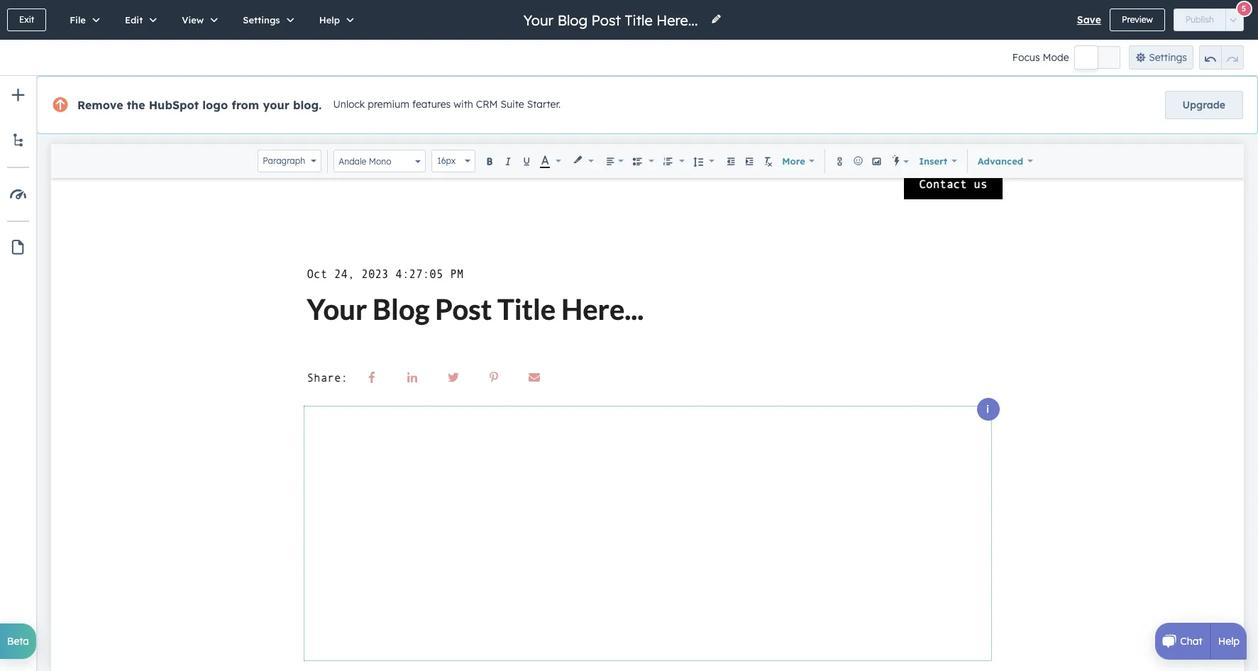 Task type: locate. For each thing, give the bounding box(es) containing it.
None field
[[522, 10, 702, 29]]

suite
[[501, 98, 524, 111]]

settings button
[[228, 0, 304, 40], [1129, 45, 1194, 70]]

group
[[1199, 45, 1244, 70]]

with
[[454, 98, 473, 111]]

publish
[[1186, 14, 1214, 25]]

0 horizontal spatial help
[[319, 14, 340, 26]]

preview
[[1122, 14, 1153, 25]]

settings down preview button
[[1149, 51, 1187, 64]]

0 horizontal spatial settings
[[243, 14, 280, 26]]

0 vertical spatial settings
[[243, 14, 280, 26]]

0 vertical spatial settings button
[[228, 0, 304, 40]]

logo
[[202, 98, 228, 112]]

edit
[[125, 14, 143, 26]]

remove the hubspot logo from your blog.
[[77, 98, 322, 112]]

settings
[[243, 14, 280, 26], [1149, 51, 1187, 64]]

settings right view "button" on the left top of page
[[243, 14, 280, 26]]

upgrade link
[[1165, 91, 1243, 119]]

1 horizontal spatial settings button
[[1129, 45, 1194, 70]]

exit link
[[7, 9, 46, 31]]

premium
[[368, 98, 409, 111]]

hubspot
[[149, 98, 199, 112]]

chat
[[1180, 635, 1203, 648]]

unlock premium features with crm suite starter.
[[333, 98, 561, 111]]

focus
[[1012, 51, 1040, 64]]

0 horizontal spatial settings button
[[228, 0, 304, 40]]

crm
[[476, 98, 498, 111]]

mode
[[1043, 51, 1069, 64]]

publish button
[[1173, 9, 1226, 31]]

focus mode element
[[1075, 46, 1120, 69]]

1 vertical spatial help
[[1218, 635, 1240, 648]]

0 vertical spatial help
[[319, 14, 340, 26]]

help
[[319, 14, 340, 26], [1218, 635, 1240, 648]]

the
[[127, 98, 145, 112]]

1 vertical spatial settings
[[1149, 51, 1187, 64]]

file
[[70, 14, 86, 26]]

help button
[[304, 0, 364, 40]]



Task type: describe. For each thing, give the bounding box(es) containing it.
features
[[412, 98, 451, 111]]

edit button
[[110, 0, 167, 40]]

beta button
[[0, 624, 36, 659]]

save button
[[1077, 11, 1101, 28]]

1 horizontal spatial settings
[[1149, 51, 1187, 64]]

1 horizontal spatial help
[[1218, 635, 1240, 648]]

from
[[232, 98, 259, 112]]

view button
[[167, 0, 228, 40]]

help inside button
[[319, 14, 340, 26]]

exit
[[19, 14, 34, 25]]

publish group
[[1173, 9, 1244, 31]]

beta
[[7, 635, 29, 648]]

remove
[[77, 98, 123, 112]]

unlock
[[333, 98, 365, 111]]

save
[[1077, 13, 1101, 26]]

blog.
[[293, 98, 322, 112]]

view
[[182, 14, 204, 26]]

1 vertical spatial settings button
[[1129, 45, 1194, 70]]

starter.
[[527, 98, 561, 111]]

your
[[263, 98, 289, 112]]

upgrade
[[1183, 99, 1225, 111]]

file button
[[55, 0, 110, 40]]

preview button
[[1110, 9, 1165, 31]]

5
[[1242, 3, 1246, 13]]

focus mode
[[1012, 51, 1069, 64]]



Task type: vqa. For each thing, say whether or not it's contained in the screenshot.
blog.
yes



